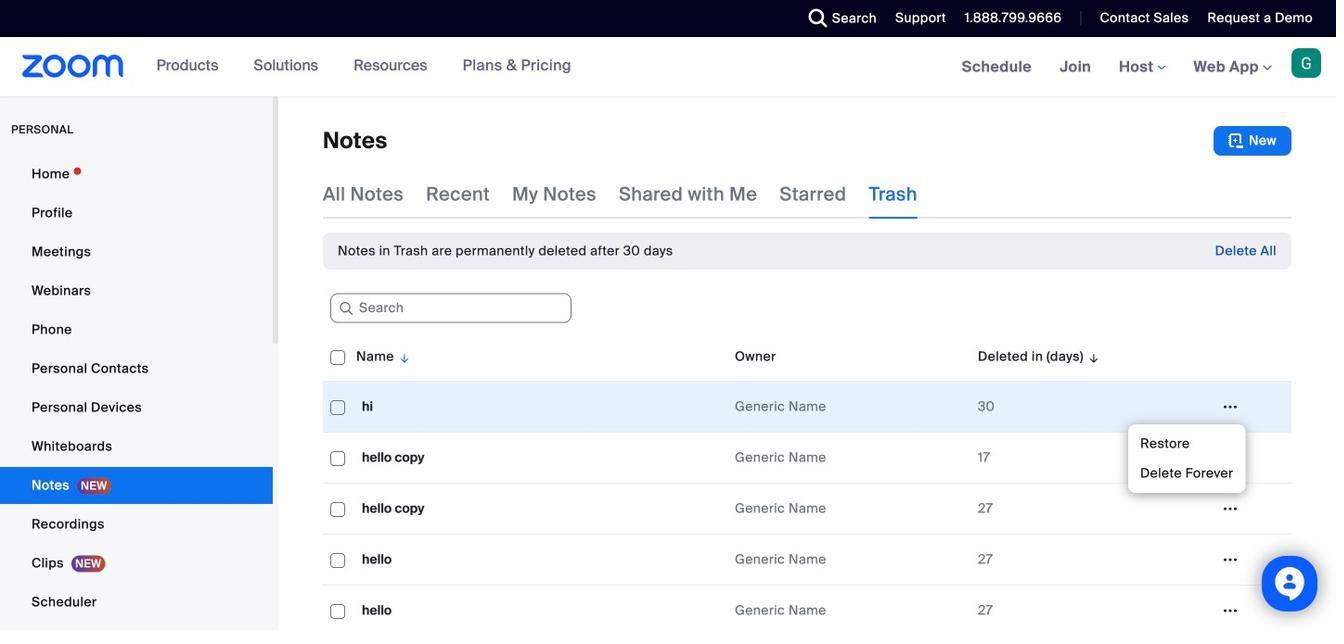 Task type: locate. For each thing, give the bounding box(es) containing it.
1 vertical spatial more options for hello image
[[1215, 603, 1245, 620]]

0 horizontal spatial arrow down image
[[394, 346, 411, 368]]

Search text field
[[330, 294, 572, 324]]

product information navigation
[[143, 37, 585, 96]]

tabs of all notes page tab list
[[323, 171, 917, 219]]

application
[[323, 333, 1291, 631]]

2 arrow down image from the left
[[1084, 346, 1101, 368]]

1 horizontal spatial arrow down image
[[1084, 346, 1101, 368]]

0 vertical spatial more options for hello image
[[1215, 552, 1245, 569]]

more options for hello image
[[1215, 552, 1245, 569], [1215, 603, 1245, 620]]

1 more options for hello image from the top
[[1215, 552, 1245, 569]]

2 more options for hello image from the top
[[1215, 603, 1245, 620]]

arrow down image
[[394, 346, 411, 368], [1084, 346, 1101, 368]]

alert
[[338, 242, 673, 261]]

banner
[[0, 37, 1336, 98]]

profile picture image
[[1291, 48, 1321, 78]]



Task type: describe. For each thing, give the bounding box(es) containing it.
1 arrow down image from the left
[[394, 346, 411, 368]]

zoom logo image
[[22, 55, 124, 78]]

meetings navigation
[[948, 37, 1336, 98]]

more options for hi image
[[1215, 399, 1245, 416]]

more options for hello copy image
[[1215, 501, 1245, 518]]

personal menu menu
[[0, 156, 273, 631]]



Task type: vqa. For each thing, say whether or not it's contained in the screenshot.
None
no



